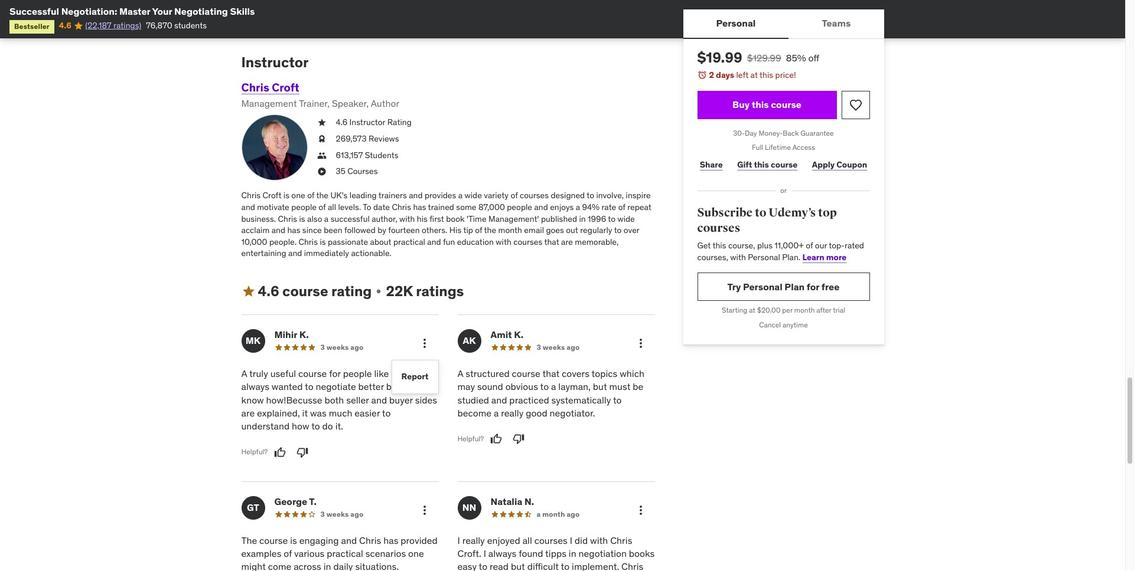 Task type: vqa. For each thing, say whether or not it's contained in the screenshot.
AMIT
yes



Task type: describe. For each thing, give the bounding box(es) containing it.
269,573 reviews
[[336, 134, 399, 144]]

month inside starting at $20.00 per month after trial cancel anytime
[[795, 306, 815, 315]]

this for gift
[[754, 159, 769, 170]]

with inside the get this course, plus 11,000+ of our top-rated courses, with personal plan.
[[730, 252, 746, 263]]

and down 'people.'
[[288, 248, 302, 259]]

that inside chris croft is one of the uk's leading trainers and provides a wide variety of courses designed to involve, inspire and motivate people of all levels. to date chris has trained some 87,000 people and enjoys a 94% rate of repeat business. chris is also a successful author, with his first book 'time management' published in 1996 to wide acclaim and has since been followed by fourteen others. his tip of the month email goes out regularly to over 10,000 people. chris is passionate about practical and fun education with courses that are memorable, entertaining and immediately actionable.
[[544, 237, 559, 247]]

a for a truly useful course for people like me who always wanted to negotiate better but didn't know how!
[[241, 368, 247, 380]]

4.6 course rating
[[258, 282, 372, 301]]

apply
[[812, 159, 835, 170]]

try
[[728, 281, 741, 293]]

3 weeks ago for mihir k.
[[321, 343, 364, 352]]

ago for mihir k.
[[351, 343, 364, 352]]

structured
[[466, 368, 510, 380]]

course inside the course is engaging and chris has provided examples of various practical scenarios one might come across in daily situations.
[[259, 535, 288, 547]]

was
[[310, 408, 327, 419]]

really inside i really enjoyed all courses i did with chris croft. i always found tipps in negotiation books easy to read but difficult to implement. chr
[[462, 535, 485, 547]]

1 vertical spatial wide
[[618, 214, 635, 224]]

of inside the course is engaging and chris has provided examples of various practical scenarios one might come across in daily situations.
[[284, 548, 292, 560]]

trained
[[428, 202, 454, 213]]

courses up management'
[[520, 190, 549, 201]]

also
[[307, 214, 322, 224]]

sound
[[477, 381, 503, 393]]

additional actions for review by natalia n. image
[[634, 504, 648, 518]]

negotiation:
[[61, 5, 117, 17]]

0 horizontal spatial has
[[287, 225, 300, 236]]

chris down motivate
[[278, 214, 297, 224]]

becusse
[[286, 394, 322, 406]]

designed
[[551, 190, 585, 201]]

to up the 94%
[[587, 190, 594, 201]]

after
[[817, 306, 832, 315]]

lifetime
[[765, 143, 791, 152]]

xsmall image for 4.6 instructor rating
[[317, 117, 326, 129]]

back
[[783, 129, 799, 137]]

his
[[417, 214, 428, 224]]

topics
[[592, 368, 618, 380]]

variety
[[484, 190, 509, 201]]

croft for chris croft is one of the uk's leading trainers and provides a wide variety of courses designed to involve, inspire and motivate people of all levels. to date chris has trained some 87,000 people and enjoys a 94% rate of repeat business. chris is also a successful author, with his first book 'time management' published in 1996 to wide acclaim and has since been followed by fourteen others. his tip of the month email goes out regularly to over 10,000 people. chris is passionate about practical and fun education with courses that are memorable, entertaining and immediately actionable.
[[263, 190, 281, 201]]

memorable,
[[575, 237, 619, 247]]

tab list containing personal
[[683, 9, 884, 39]]

about
[[370, 237, 392, 247]]

is up immediately
[[320, 237, 326, 247]]

1 vertical spatial the
[[484, 225, 496, 236]]

negotiator.
[[550, 408, 595, 419]]

gt
[[247, 502, 259, 514]]

how
[[292, 421, 309, 433]]

learn more
[[803, 252, 847, 263]]

to down rate
[[608, 214, 616, 224]]

rate
[[602, 202, 616, 213]]

management
[[241, 97, 297, 109]]

30-
[[733, 129, 745, 137]]

one inside chris croft is one of the uk's leading trainers and provides a wide variety of courses designed to involve, inspire and motivate people of all levels. to date chris has trained some 87,000 people and enjoys a 94% rate of repeat business. chris is also a successful author, with his first book 'time management' published in 1996 to wide acclaim and has since been followed by fourteen others. his tip of the month email goes out regularly to over 10,000 people. chris is passionate about practical and fun education with courses that are memorable, entertaining and immediately actionable.
[[291, 190, 305, 201]]

motivate
[[257, 202, 289, 213]]

croft for chris croft management trainer, speaker, author
[[272, 80, 299, 95]]

0 horizontal spatial i
[[458, 535, 460, 547]]

to up practiced
[[540, 381, 549, 393]]

ago for natalia n.
[[567, 510, 580, 519]]

chris inside i really enjoyed all courses i did with chris croft. i always found tipps in negotiation books easy to read but difficult to implement. chr
[[610, 535, 632, 547]]

to left do
[[311, 421, 320, 433]]

and inside the course is engaging and chris has provided examples of various practical scenarios one might come across in daily situations.
[[341, 535, 357, 547]]

fourteen
[[388, 225, 420, 236]]

in inside i really enjoyed all courses i did with chris croft. i always found tipps in negotiation books easy to read but difficult to implement. chr
[[569, 548, 576, 560]]

with down management'
[[496, 237, 512, 247]]

nn
[[462, 502, 476, 514]]

269,573
[[336, 134, 367, 144]]

0 vertical spatial wide
[[465, 190, 482, 201]]

is inside the course is engaging and chris has provided examples of various practical scenarios one might come across in daily situations.
[[290, 535, 297, 547]]

1996
[[588, 214, 606, 224]]

leading
[[350, 190, 377, 201]]

with inside i really enjoyed all courses i did with chris croft. i always found tipps in negotiation books easy to read but difficult to implement. chr
[[590, 535, 608, 547]]

day
[[745, 129, 757, 137]]

1 vertical spatial instructor
[[350, 117, 385, 128]]

chris up business.
[[241, 190, 261, 201]]

chris inside chris croft management trainer, speaker, author
[[241, 80, 269, 95]]

this for buy
[[752, 99, 769, 110]]

practiced
[[510, 394, 549, 406]]

trial
[[833, 306, 845, 315]]

mark review by amit k. as unhelpful image
[[513, 434, 525, 446]]

top
[[818, 206, 837, 220]]

his
[[450, 225, 462, 236]]

chris croft management trainer, speaker, author
[[241, 80, 399, 109]]

chris down trainers
[[392, 202, 411, 213]]

examples
[[241, 548, 281, 560]]

a structured course that covers topics which may sound obvious to a layman, but must be studied and practiced systematically to become a really good negotiator.
[[458, 368, 645, 419]]

3 for amit k.
[[537, 343, 541, 352]]

repeat
[[628, 202, 652, 213]]

difficult
[[527, 562, 559, 572]]

successful
[[331, 214, 370, 224]]

implement.
[[572, 562, 619, 572]]

anytime
[[783, 321, 808, 330]]

mk
[[246, 335, 261, 347]]

personal button
[[683, 9, 789, 38]]

understand
[[241, 421, 290, 433]]

and right trainers
[[409, 190, 423, 201]]

1 horizontal spatial month
[[543, 510, 565, 519]]

3 weeks ago for george t.
[[321, 510, 364, 519]]

really inside a structured course that covers topics which may sound obvious to a layman, but must be studied and practiced systematically to become a really good negotiator.
[[501, 408, 524, 419]]

starting
[[722, 306, 748, 315]]

it.
[[335, 421, 343, 433]]

but inside a truly useful course for people like me who always wanted to negotiate better but didn't know how!
[[386, 381, 400, 393]]

all inside chris croft is one of the uk's leading trainers and provides a wide variety of courses designed to involve, inspire and motivate people of all levels. to date chris has trained some 87,000 people and enjoys a 94% rate of repeat business. chris is also a successful author, with his first book 'time management' published in 1996 to wide acclaim and has since been followed by fourteen others. his tip of the month email goes out regularly to over 10,000 people. chris is passionate about practical and fun education with courses that are memorable, entertaining and immediately actionable.
[[328, 202, 336, 213]]

wanted
[[272, 381, 303, 393]]

provides
[[425, 190, 456, 201]]

better
[[358, 381, 384, 393]]

course,
[[728, 241, 755, 251]]

must
[[609, 381, 631, 393]]

subscribe to udemy's top courses
[[697, 206, 837, 236]]

report
[[402, 372, 429, 382]]

subscribe
[[697, 206, 753, 220]]

rating
[[331, 282, 372, 301]]

a right also
[[324, 214, 329, 224]]

a truly useful course for people like me who always wanted to negotiate better but didn't know how!
[[241, 368, 427, 406]]

practical inside chris croft is one of the uk's leading trainers and provides a wide variety of courses designed to involve, inspire and motivate people of all levels. to date chris has trained some 87,000 people and enjoys a 94% rate of repeat business. chris is also a successful author, with his first book 'time management' published in 1996 to wide acclaim and has since been followed by fourteen others. his tip of the month email goes out regularly to over 10,000 people. chris is passionate about practical and fun education with courses that are memorable, entertaining and immediately actionable.
[[393, 237, 425, 247]]

mark review by amit k. as helpful image
[[490, 434, 502, 446]]

$19.99
[[697, 48, 743, 67]]

books
[[629, 548, 655, 560]]

speaker,
[[332, 97, 369, 109]]

to left over
[[614, 225, 622, 236]]

layman,
[[558, 381, 591, 393]]

daily
[[333, 562, 353, 572]]

course down immediately
[[282, 282, 328, 301]]

at inside starting at $20.00 per month after trial cancel anytime
[[749, 306, 756, 315]]

3 for mihir k.
[[321, 343, 325, 352]]

additional actions for review by amit k. image
[[634, 337, 648, 351]]

(22,187
[[85, 20, 111, 31]]

xsmall image for 35 courses
[[317, 166, 326, 178]]

chris croft image
[[241, 115, 308, 181]]

in inside chris croft is one of the uk's leading trainers and provides a wide variety of courses designed to involve, inspire and motivate people of all levels. to date chris has trained some 87,000 people and enjoys a 94% rate of repeat business. chris is also a successful author, with his first book 'time management' published in 1996 to wide acclaim and has since been followed by fourteen others. his tip of the month email goes out regularly to over 10,000 people. chris is passionate about practical and fun education with courses that are memorable, entertaining and immediately actionable.
[[579, 214, 586, 224]]

involve,
[[596, 190, 624, 201]]

passionate
[[328, 237, 368, 247]]

students
[[365, 150, 399, 160]]

22k
[[386, 282, 413, 301]]

immediately
[[304, 248, 349, 259]]

education
[[457, 237, 494, 247]]

613,157 students
[[336, 150, 399, 160]]

76,870 students
[[146, 20, 207, 31]]

good
[[526, 408, 548, 419]]

is left also
[[299, 214, 305, 224]]

plan
[[785, 281, 805, 293]]

get this course, plus 11,000+ of our top-rated courses, with personal plan.
[[697, 241, 864, 263]]

know
[[241, 394, 264, 406]]

a left layman,
[[551, 381, 556, 393]]

to down tipps
[[561, 562, 570, 572]]

xsmall image for 269,573 reviews
[[317, 134, 326, 145]]

courses down email
[[514, 237, 543, 247]]

access
[[793, 143, 815, 152]]

helpful? for mk
[[241, 448, 268, 457]]

truly
[[249, 368, 268, 380]]

by
[[378, 225, 386, 236]]

practical inside the course is engaging and chris has provided examples of various practical scenarios one might come across in daily situations.
[[327, 548, 363, 560]]

2 horizontal spatial has
[[413, 202, 426, 213]]

might
[[241, 562, 266, 572]]

4.6 for 4.6 course rating
[[258, 282, 279, 301]]

but inside a structured course that covers topics which may sound obvious to a layman, but must be studied and practiced systematically to become a really good negotiator.
[[593, 381, 607, 393]]

to right easy
[[479, 562, 488, 572]]

of inside the get this course, plus 11,000+ of our top-rated courses, with personal plan.
[[806, 241, 813, 251]]

is up motivate
[[283, 190, 290, 201]]

additional actions for review by george t. image
[[417, 504, 432, 518]]



Task type: locate. For each thing, give the bounding box(es) containing it.
really down practiced
[[501, 408, 524, 419]]

enjoyed
[[487, 535, 520, 547]]

a right become
[[494, 408, 499, 419]]

that left covers
[[543, 368, 560, 380]]

been
[[324, 225, 342, 236]]

1 vertical spatial always
[[488, 548, 517, 560]]

1 horizontal spatial for
[[807, 281, 820, 293]]

2 vertical spatial in
[[324, 562, 331, 572]]

k.
[[299, 329, 309, 341], [514, 329, 524, 341]]

0 vertical spatial helpful?
[[458, 435, 484, 444]]

and down better
[[371, 394, 387, 406]]

2 vertical spatial has
[[384, 535, 398, 547]]

courses inside i really enjoyed all courses i did with chris croft. i always found tipps in negotiation books easy to read but difficult to implement. chr
[[535, 535, 568, 547]]

really up croft.
[[462, 535, 485, 547]]

1 vertical spatial in
[[569, 548, 576, 560]]

1 vertical spatial croft
[[263, 190, 281, 201]]

some
[[456, 202, 477, 213]]

this inside button
[[752, 99, 769, 110]]

more
[[826, 252, 847, 263]]

ratings)
[[113, 20, 141, 31]]

0 vertical spatial croft
[[272, 80, 299, 95]]

0 vertical spatial in
[[579, 214, 586, 224]]

chris croft is one of the uk's leading trainers and provides a wide variety of courses designed to involve, inspire and motivate people of all levels. to date chris has trained some 87,000 people and enjoys a 94% rate of repeat business. chris is also a successful author, with his first book 'time management' published in 1996 to wide acclaim and has since been followed by fourteen others. his tip of the month email goes out regularly to over 10,000 people. chris is passionate about practical and fun education with courses that are memorable, entertaining and immediately actionable.
[[241, 190, 652, 259]]

613,157
[[336, 150, 363, 160]]

i up croft.
[[458, 535, 460, 547]]

course inside a structured course that covers topics which may sound obvious to a layman, but must be studied and practiced systematically to become a really good negotiator.
[[512, 368, 541, 380]]

1 horizontal spatial a
[[458, 368, 463, 380]]

are inside becusse both seller and buyer sides are explained, it was much easier to understand how to do it.
[[241, 408, 255, 419]]

4.6 for 4.6 instructor rating
[[336, 117, 348, 128]]

1 a from the left
[[241, 368, 247, 380]]

helpful? left mark review by amit k. as helpful image
[[458, 435, 484, 444]]

1 vertical spatial are
[[241, 408, 255, 419]]

1 xsmall image from the top
[[317, 150, 326, 161]]

1 horizontal spatial instructor
[[350, 117, 385, 128]]

0 vertical spatial that
[[544, 237, 559, 247]]

additional actions for review by mihir k. image
[[417, 337, 432, 351]]

but down topics
[[593, 381, 607, 393]]

to down must
[[613, 394, 622, 406]]

croft inside chris croft management trainer, speaker, author
[[272, 80, 299, 95]]

in down did on the right bottom of the page
[[569, 548, 576, 560]]

is up "various" at the bottom left
[[290, 535, 297, 547]]

to right easier
[[382, 408, 391, 419]]

35
[[336, 166, 346, 177]]

chris down since
[[299, 237, 318, 247]]

croft up motivate
[[263, 190, 281, 201]]

be
[[633, 381, 644, 393]]

0 vertical spatial really
[[501, 408, 524, 419]]

instructor up '269,573 reviews'
[[350, 117, 385, 128]]

1 vertical spatial has
[[287, 225, 300, 236]]

and up 'people.'
[[272, 225, 285, 236]]

1 vertical spatial at
[[749, 306, 756, 315]]

1 horizontal spatial wide
[[618, 214, 635, 224]]

0 vertical spatial xsmall image
[[317, 150, 326, 161]]

1 horizontal spatial 4.6
[[258, 282, 279, 301]]

a left the 94%
[[576, 202, 580, 213]]

3 weeks ago up the negotiate
[[321, 343, 364, 352]]

1 horizontal spatial really
[[501, 408, 524, 419]]

did
[[575, 535, 588, 547]]

2 vertical spatial xsmall image
[[374, 287, 384, 297]]

always up know
[[241, 381, 269, 393]]

courses down subscribe
[[697, 221, 741, 236]]

0 vertical spatial for
[[807, 281, 820, 293]]

3 weeks ago for amit k.
[[537, 343, 580, 352]]

tab list
[[683, 9, 884, 39]]

and up business.
[[241, 202, 255, 213]]

author,
[[372, 214, 397, 224]]

that inside a structured course that covers topics which may sound obvious to a layman, but must be studied and practiced systematically to become a really good negotiator.
[[543, 368, 560, 380]]

1 horizontal spatial always
[[488, 548, 517, 560]]

this right the buy
[[752, 99, 769, 110]]

30-day money-back guarantee full lifetime access
[[733, 129, 834, 152]]

0 horizontal spatial instructor
[[241, 53, 309, 72]]

wide up some
[[465, 190, 482, 201]]

i left did on the right bottom of the page
[[570, 535, 572, 547]]

xsmall image left the 35
[[317, 166, 326, 178]]

94%
[[582, 202, 600, 213]]

a up some
[[458, 190, 463, 201]]

systematically
[[552, 394, 611, 406]]

weeks up covers
[[543, 343, 565, 352]]

0 horizontal spatial wide
[[465, 190, 482, 201]]

weeks up the negotiate
[[327, 343, 349, 352]]

i right croft.
[[484, 548, 486, 560]]

course up examples
[[259, 535, 288, 547]]

croft
[[272, 80, 299, 95], [263, 190, 281, 201]]

are
[[561, 237, 573, 247], [241, 408, 255, 419]]

this for get
[[713, 241, 726, 251]]

at right left
[[751, 70, 758, 80]]

others.
[[422, 225, 448, 236]]

1 horizontal spatial k.
[[514, 329, 524, 341]]

successful negotiation: master your negotiating skills
[[9, 5, 255, 17]]

or
[[780, 186, 787, 195]]

for
[[807, 281, 820, 293], [329, 368, 341, 380]]

across
[[294, 562, 321, 572]]

0 horizontal spatial really
[[462, 535, 485, 547]]

your
[[152, 5, 172, 17]]

but down found
[[511, 562, 525, 572]]

alarm image
[[697, 70, 707, 80]]

0 horizontal spatial k.
[[299, 329, 309, 341]]

course inside a truly useful course for people like me who always wanted to negotiate better but didn't know how!
[[298, 368, 327, 380]]

4.6 right medium image
[[258, 282, 279, 301]]

buyer
[[389, 394, 413, 406]]

1 horizontal spatial helpful?
[[458, 435, 484, 444]]

buy
[[733, 99, 750, 110]]

course up the negotiate
[[298, 368, 327, 380]]

all down uk's
[[328, 202, 336, 213]]

to inside subscribe to udemy's top courses
[[755, 206, 767, 220]]

bestseller
[[14, 22, 49, 31]]

1 horizontal spatial has
[[384, 535, 398, 547]]

2 vertical spatial personal
[[743, 281, 783, 293]]

has up 'people.'
[[287, 225, 300, 236]]

4.6 for 4.6
[[59, 20, 71, 31]]

a inside a truly useful course for people like me who always wanted to negotiate better but didn't know how!
[[241, 368, 247, 380]]

0 horizontal spatial but
[[386, 381, 400, 393]]

1 vertical spatial really
[[462, 535, 485, 547]]

0 vertical spatial always
[[241, 381, 269, 393]]

a for a structured course that covers topics which may sound obvious to a layman, but must be studied and practiced systematically to become a really good negotiator.
[[458, 368, 463, 380]]

month up i really enjoyed all courses i did with chris croft. i always found tipps in negotiation books easy to read but difficult to implement. chr
[[543, 510, 565, 519]]

0 vertical spatial the
[[316, 190, 329, 201]]

one down 'provided'
[[408, 548, 424, 560]]

courses inside subscribe to udemy's top courses
[[697, 221, 741, 236]]

0 horizontal spatial one
[[291, 190, 305, 201]]

0 horizontal spatial the
[[316, 190, 329, 201]]

practical down fourteen
[[393, 237, 425, 247]]

course inside button
[[771, 99, 802, 110]]

found
[[519, 548, 543, 560]]

0 horizontal spatial practical
[[327, 548, 363, 560]]

are inside chris croft is one of the uk's leading trainers and provides a wide variety of courses designed to involve, inspire and motivate people of all levels. to date chris has trained some 87,000 people and enjoys a 94% rate of repeat business. chris is also a successful author, with his first book 'time management' published in 1996 to wide acclaim and has since been followed by fourteen others. his tip of the month email goes out regularly to over 10,000 people. chris is passionate about practical and fun education with courses that are memorable, entertaining and immediately actionable.
[[561, 237, 573, 247]]

always
[[241, 381, 269, 393], [488, 548, 517, 560]]

mihir
[[274, 329, 297, 341]]

10,000
[[241, 237, 267, 247]]

to up becusse
[[305, 381, 313, 393]]

tip
[[463, 225, 473, 236]]

1 vertical spatial practical
[[327, 548, 363, 560]]

k. right mihir
[[299, 329, 309, 341]]

per
[[782, 306, 793, 315]]

1 vertical spatial personal
[[748, 252, 780, 263]]

0 vertical spatial xsmall image
[[317, 117, 326, 129]]

this down the '$129.99'
[[760, 70, 773, 80]]

month inside chris croft is one of the uk's leading trainers and provides a wide variety of courses designed to involve, inspire and motivate people of all levels. to date chris has trained some 87,000 people and enjoys a 94% rate of repeat business. chris is also a successful author, with his first book 'time management' published in 1996 to wide acclaim and has since been followed by fourteen others. his tip of the month email goes out regularly to over 10,000 people. chris is passionate about practical and fun education with courses that are memorable, entertaining and immediately actionable.
[[498, 225, 522, 236]]

course down "lifetime"
[[771, 159, 798, 170]]

in inside the course is engaging and chris has provided examples of various practical scenarios one might come across in daily situations.
[[324, 562, 331, 572]]

natalia n.
[[491, 496, 534, 508]]

reviews
[[369, 134, 399, 144]]

weeks for amit k.
[[543, 343, 565, 352]]

courses up tipps
[[535, 535, 568, 547]]

chris croft link
[[241, 80, 299, 95]]

has up scenarios
[[384, 535, 398, 547]]

is
[[283, 190, 290, 201], [299, 214, 305, 224], [320, 237, 326, 247], [290, 535, 297, 547]]

much
[[329, 408, 352, 419]]

1 horizontal spatial the
[[484, 225, 496, 236]]

0 vertical spatial personal
[[716, 17, 756, 29]]

k. for amit k.
[[514, 329, 524, 341]]

published
[[541, 214, 577, 224]]

xsmall image
[[317, 117, 326, 129], [317, 134, 326, 145], [374, 287, 384, 297]]

a inside a structured course that covers topics which may sound obvious to a layman, but must be studied and practiced systematically to become a really good negotiator.
[[458, 368, 463, 380]]

in down the 94%
[[579, 214, 586, 224]]

personal up "$20.00"
[[743, 281, 783, 293]]

month
[[498, 225, 522, 236], [795, 306, 815, 315], [543, 510, 565, 519]]

teams
[[822, 17, 851, 29]]

1 horizontal spatial one
[[408, 548, 424, 560]]

this inside the get this course, plus 11,000+ of our top-rated courses, with personal plan.
[[713, 241, 726, 251]]

0 vertical spatial one
[[291, 190, 305, 201]]

2 horizontal spatial but
[[593, 381, 607, 393]]

do
[[322, 421, 333, 433]]

4.6 up 269,573
[[336, 117, 348, 128]]

book
[[446, 214, 465, 224]]

22k ratings
[[386, 282, 464, 301]]

ago for george t.
[[351, 510, 364, 519]]

1 vertical spatial that
[[543, 368, 560, 380]]

one
[[291, 190, 305, 201], [408, 548, 424, 560]]

people inside a truly useful course for people like me who always wanted to negotiate better but didn't know how!
[[343, 368, 372, 380]]

and inside a structured course that covers topics which may sound obvious to a layman, but must be studied and practiced systematically to become a really good negotiator.
[[491, 394, 507, 406]]

mark review by mihir k. as unhelpful image
[[297, 447, 308, 459]]

month right per on the right of page
[[795, 306, 815, 315]]

1 horizontal spatial but
[[511, 562, 525, 572]]

1 horizontal spatial all
[[523, 535, 532, 547]]

one inside the course is engaging and chris has provided examples of various practical scenarios one might come across in daily situations.
[[408, 548, 424, 560]]

0 vertical spatial has
[[413, 202, 426, 213]]

2 k. from the left
[[514, 329, 524, 341]]

personal inside button
[[716, 17, 756, 29]]

wishlist image
[[849, 98, 863, 112]]

ago up covers
[[567, 343, 580, 352]]

all inside i really enjoyed all courses i did with chris croft. i always found tipps in negotiation books easy to read but difficult to implement. chr
[[523, 535, 532, 547]]

0 horizontal spatial in
[[324, 562, 331, 572]]

explained,
[[257, 408, 300, 419]]

1 horizontal spatial are
[[561, 237, 573, 247]]

2 horizontal spatial month
[[795, 306, 815, 315]]

try personal plan for free link
[[697, 273, 870, 302]]

0 vertical spatial month
[[498, 225, 522, 236]]

tipps
[[545, 548, 567, 560]]

the left uk's
[[316, 190, 329, 201]]

xsmall image
[[317, 150, 326, 161], [317, 166, 326, 178]]

practical up daily
[[327, 548, 363, 560]]

mark review by mihir k. as helpful image
[[274, 447, 286, 459]]

a up found
[[537, 510, 541, 519]]

0 horizontal spatial people
[[291, 202, 317, 213]]

0 horizontal spatial a
[[241, 368, 247, 380]]

xsmall image left the 22k
[[374, 287, 384, 297]]

the
[[241, 535, 257, 547]]

ago for amit k.
[[567, 343, 580, 352]]

1 k. from the left
[[299, 329, 309, 341]]

are down out
[[561, 237, 573, 247]]

helpful? left mark review by mihir k. as helpful icon
[[241, 448, 268, 457]]

personal inside the get this course, plus 11,000+ of our top-rated courses, with personal plan.
[[748, 252, 780, 263]]

for up the negotiate
[[329, 368, 341, 380]]

but down me
[[386, 381, 400, 393]]

trainer,
[[299, 97, 330, 109]]

1 vertical spatial xsmall image
[[317, 134, 326, 145]]

a
[[458, 190, 463, 201], [576, 202, 580, 213], [324, 214, 329, 224], [551, 381, 556, 393], [494, 408, 499, 419], [537, 510, 541, 519]]

all up found
[[523, 535, 532, 547]]

share button
[[697, 153, 725, 177]]

0 vertical spatial practical
[[393, 237, 425, 247]]

a left truly
[[241, 368, 247, 380]]

1 horizontal spatial i
[[484, 548, 486, 560]]

k. right the amit
[[514, 329, 524, 341]]

with up the negotiation
[[590, 535, 608, 547]]

2 horizontal spatial people
[[507, 202, 532, 213]]

levels.
[[338, 202, 361, 213]]

ago up the course is engaging and chris has provided examples of various practical scenarios one might come across in daily situations. at the bottom left
[[351, 510, 364, 519]]

xsmall image down trainer,
[[317, 117, 326, 129]]

course up the "back"
[[771, 99, 802, 110]]

date
[[373, 202, 390, 213]]

enjoys
[[550, 202, 574, 213]]

courses,
[[697, 252, 728, 263]]

but inside i really enjoyed all courses i did with chris croft. i always found tipps in negotiation books easy to read but difficult to implement. chr
[[511, 562, 525, 572]]

1 vertical spatial one
[[408, 548, 424, 560]]

situations.
[[355, 562, 399, 572]]

2 xsmall image from the top
[[317, 166, 326, 178]]

xsmall image left 613,157
[[317, 150, 326, 161]]

obvious
[[506, 381, 538, 393]]

practical
[[393, 237, 425, 247], [327, 548, 363, 560]]

0 vertical spatial are
[[561, 237, 573, 247]]

natalia
[[491, 496, 522, 508]]

both
[[325, 394, 344, 406]]

1 vertical spatial xsmall image
[[317, 166, 326, 178]]

gift
[[737, 159, 752, 170]]

weeks up engaging
[[327, 510, 349, 519]]

$20.00
[[757, 306, 781, 315]]

helpful? for ak
[[458, 435, 484, 444]]

0 horizontal spatial are
[[241, 408, 255, 419]]

2 a from the left
[[458, 368, 463, 380]]

month down management'
[[498, 225, 522, 236]]

udemy's
[[769, 206, 816, 220]]

0 horizontal spatial 4.6
[[59, 20, 71, 31]]

xsmall image for 613,157 students
[[317, 150, 326, 161]]

for inside a truly useful course for people like me who always wanted to negotiate better but didn't know how!
[[329, 368, 341, 380]]

weeks for mihir k.
[[327, 343, 349, 352]]

2 vertical spatial month
[[543, 510, 565, 519]]

in left daily
[[324, 562, 331, 572]]

0 horizontal spatial helpful?
[[241, 448, 268, 457]]

get
[[697, 241, 711, 251]]

1 horizontal spatial practical
[[393, 237, 425, 247]]

since
[[302, 225, 322, 236]]

1 vertical spatial helpful?
[[241, 448, 268, 457]]

and inside becusse both seller and buyer sides are explained, it was much easier to understand how to do it.
[[371, 394, 387, 406]]

4.6 down the negotiation:
[[59, 20, 71, 31]]

it
[[302, 408, 308, 419]]

to left udemy's
[[755, 206, 767, 220]]

1 vertical spatial all
[[523, 535, 532, 547]]

trainers
[[379, 190, 407, 201]]

1 horizontal spatial people
[[343, 368, 372, 380]]

0 vertical spatial instructor
[[241, 53, 309, 72]]

always inside a truly useful course for people like me who always wanted to negotiate better but didn't know how!
[[241, 381, 269, 393]]

chris inside the course is engaging and chris has provided examples of various practical scenarios one might come across in daily situations.
[[359, 535, 381, 547]]

croft inside chris croft is one of the uk's leading trainers and provides a wide variety of courses designed to involve, inspire and motivate people of all levels. to date chris has trained some 87,000 people and enjoys a 94% rate of repeat business. chris is also a successful author, with his first book 'time management' published in 1996 to wide acclaim and has since been followed by fourteen others. his tip of the month email goes out regularly to over 10,000 people. chris is passionate about practical and fun education with courses that are memorable, entertaining and immediately actionable.
[[263, 190, 281, 201]]

0 horizontal spatial for
[[329, 368, 341, 380]]

0 vertical spatial at
[[751, 70, 758, 80]]

medium image
[[241, 285, 256, 299]]

k. for mihir k.
[[299, 329, 309, 341]]

2 horizontal spatial 4.6
[[336, 117, 348, 128]]

3 weeks ago up covers
[[537, 343, 580, 352]]

3 up engaging
[[321, 510, 325, 519]]

croft up management
[[272, 80, 299, 95]]

0 vertical spatial 4.6
[[59, 20, 71, 31]]

off
[[809, 52, 820, 64]]

0 vertical spatial all
[[328, 202, 336, 213]]

ago up better
[[351, 343, 364, 352]]

with up fourteen
[[399, 214, 415, 224]]

2 horizontal spatial i
[[570, 535, 572, 547]]

ratings
[[416, 282, 464, 301]]

but
[[386, 381, 400, 393], [593, 381, 607, 393], [511, 562, 525, 572]]

1 vertical spatial 4.6
[[336, 117, 348, 128]]

1 vertical spatial month
[[795, 306, 815, 315]]

i
[[458, 535, 460, 547], [570, 535, 572, 547], [484, 548, 486, 560]]

this right the gift
[[754, 159, 769, 170]]

people up also
[[291, 202, 317, 213]]

2 horizontal spatial in
[[579, 214, 586, 224]]

negotiating
[[174, 5, 228, 17]]

free
[[822, 281, 840, 293]]

0 horizontal spatial always
[[241, 381, 269, 393]]

and left enjoys
[[534, 202, 548, 213]]

always up read
[[488, 548, 517, 560]]

1 vertical spatial for
[[329, 368, 341, 380]]

and down others.
[[427, 237, 441, 247]]

3 up the 'obvious' at bottom left
[[537, 343, 541, 352]]

chris up scenarios
[[359, 535, 381, 547]]

a up may
[[458, 368, 463, 380]]

76,870
[[146, 20, 172, 31]]

weeks for george t.
[[327, 510, 349, 519]]

2 vertical spatial 4.6
[[258, 282, 279, 301]]

guarantee
[[801, 129, 834, 137]]

really
[[501, 408, 524, 419], [462, 535, 485, 547]]

me
[[391, 368, 404, 380]]

0 horizontal spatial month
[[498, 225, 522, 236]]

has up his
[[413, 202, 426, 213]]

has inside the course is engaging and chris has provided examples of various practical scenarios one might come across in daily situations.
[[384, 535, 398, 547]]

always inside i really enjoyed all courses i did with chris croft. i always found tipps in negotiation books easy to read but difficult to implement. chr
[[488, 548, 517, 560]]

people
[[291, 202, 317, 213], [507, 202, 532, 213], [343, 368, 372, 380]]

to inside a truly useful course for people like me who always wanted to negotiate better but didn't know how!
[[305, 381, 313, 393]]

1 horizontal spatial in
[[569, 548, 576, 560]]

instructor up chris croft link
[[241, 53, 309, 72]]

3 for george t.
[[321, 510, 325, 519]]

0 horizontal spatial all
[[328, 202, 336, 213]]



